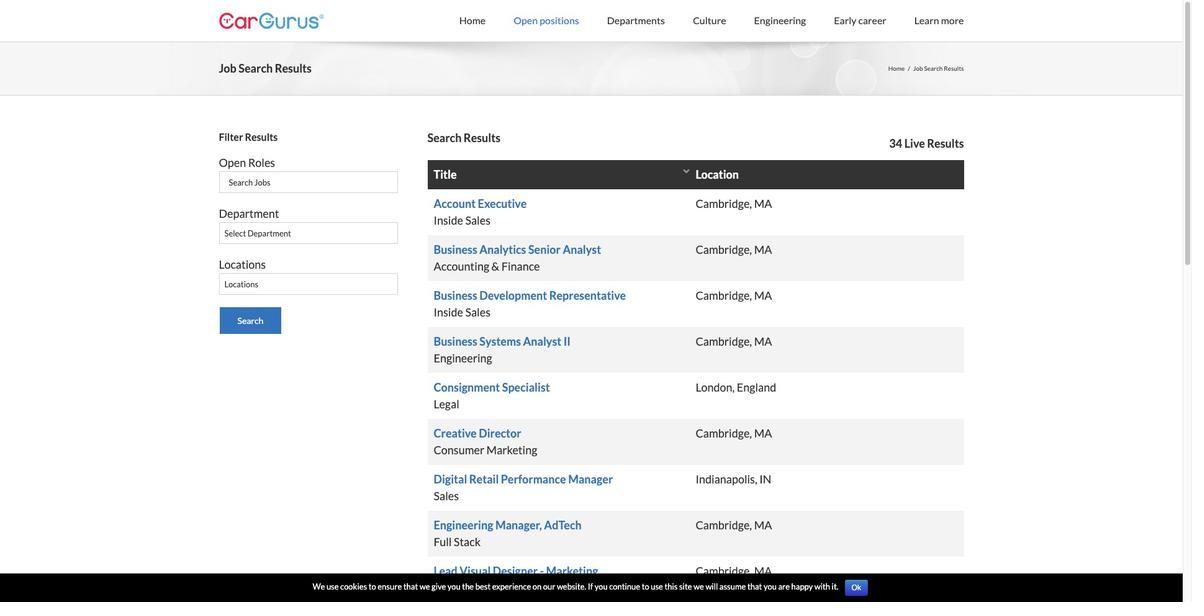 Task type: vqa. For each thing, say whether or not it's contained in the screenshot.


Task type: describe. For each thing, give the bounding box(es) containing it.
business for engineering
[[434, 335, 477, 348]]

table containing title
[[428, 160, 964, 602]]

engineering for engineering
[[754, 14, 806, 26]]

angle down image
[[683, 166, 690, 176]]

none search field containing open roles
[[219, 130, 398, 334]]

best
[[475, 582, 491, 592]]

accounting
[[434, 260, 489, 273]]

sales for retail
[[434, 489, 459, 503]]

systems
[[480, 335, 521, 348]]

2 that from the left
[[748, 582, 762, 592]]

search inside search button
[[238, 315, 263, 326]]

finance
[[502, 260, 540, 273]]

cell for cambridge, ma cell corresponding to account executive inside sales
[[434, 196, 696, 229]]

with
[[815, 582, 830, 592]]

business systems analyst ii link
[[434, 335, 571, 348]]

cell for indianapolis, in cell
[[434, 471, 696, 505]]

consignment
[[434, 381, 500, 394]]

page title bar element
[[0, 42, 1183, 96]]

sort by location column header
[[434, 166, 958, 183]]

1 you from the left
[[448, 582, 461, 592]]

lead visual designer - marketing consumer marketing
[[434, 564, 598, 595]]

account executive link
[[434, 197, 527, 211]]

locations inside text box
[[224, 279, 258, 289]]

open positions link
[[514, 0, 579, 40]]

cargurus careers – working at cargurus logo image
[[219, 12, 324, 29]]

cambridge, ma for lead visual designer - marketing consumer marketing
[[696, 564, 772, 578]]

we use cookies to ensure that we give you the best experience on our website. if you continue to use this site we will assume that you are happy with it.
[[313, 582, 839, 592]]

cambridge, ma cell for creative director consumer marketing
[[434, 425, 958, 442]]

analyst inside the business analytics senior analyst accounting & finance
[[563, 243, 601, 256]]

site
[[679, 582, 692, 592]]

engineering inside business systems analyst ii engineering
[[434, 351, 492, 365]]

manager,
[[496, 519, 542, 532]]

it.
[[832, 582, 839, 592]]

learn
[[915, 14, 939, 26]]

more
[[941, 14, 964, 26]]

/
[[908, 65, 910, 72]]

0 vertical spatial locations
[[219, 258, 266, 271]]

department inside select department text field
[[248, 229, 291, 238]]

business analytics senior analyst accounting & finance
[[434, 243, 601, 273]]

search button
[[220, 307, 282, 334]]

manager
[[568, 473, 613, 486]]

senior
[[528, 243, 561, 256]]

creative director consumer marketing
[[434, 427, 537, 457]]

Open Roles text field
[[219, 171, 398, 193]]

home link inside page title bar element
[[888, 64, 905, 73]]

consumer inside creative director consumer marketing
[[434, 443, 484, 457]]

ok link
[[845, 580, 868, 596]]

business systems analyst ii engineering
[[434, 335, 571, 365]]

2 to from the left
[[642, 582, 649, 592]]

indianapolis,
[[696, 473, 757, 486]]

ok
[[852, 584, 861, 592]]

Select Department text field
[[220, 223, 397, 245]]

full
[[434, 535, 452, 549]]

row containing title
[[428, 160, 964, 189]]

cambridge, ma cell for lead visual designer - marketing consumer marketing
[[434, 563, 958, 580]]

indianapolis, in
[[696, 473, 771, 486]]

analyst inside business systems analyst ii engineering
[[523, 335, 562, 348]]

learn more link
[[915, 0, 964, 40]]

give
[[432, 582, 446, 592]]

ma for creative director consumer marketing
[[754, 427, 772, 440]]

we
[[313, 582, 325, 592]]

ii
[[564, 335, 571, 348]]

performance
[[501, 473, 566, 486]]

business for accounting
[[434, 243, 477, 256]]

website.
[[557, 582, 586, 592]]

early career
[[834, 14, 887, 26]]

ma for business systems analyst ii engineering
[[754, 335, 772, 348]]

cambridge, for business development representative inside sales
[[696, 289, 752, 302]]

culture link
[[693, 0, 726, 40]]

creative director link
[[434, 427, 521, 440]]

engineering link
[[754, 0, 806, 40]]

business development representative link
[[434, 289, 626, 302]]

adtech
[[544, 519, 582, 532]]

2 use from the left
[[651, 582, 663, 592]]

cambridge, for business systems analyst ii engineering
[[696, 335, 752, 348]]

early career link
[[834, 0, 887, 40]]

2 we from the left
[[694, 582, 704, 592]]

cell for business development representative inside sales's cambridge, ma cell
[[434, 288, 696, 321]]

legal
[[434, 397, 459, 411]]

business analytics senior analyst link
[[434, 243, 601, 256]]

open for open roles
[[219, 156, 246, 170]]

cambridge, ma cell for business analytics senior analyst accounting & finance
[[434, 242, 958, 258]]

34 live results
[[889, 137, 964, 150]]

lead visual designer - marketing link
[[434, 564, 598, 578]]

consignment specialist link
[[434, 381, 550, 394]]

cambridge, ma for business systems analyst ii engineering
[[696, 335, 772, 348]]

ma for engineering manager, adtech full stack
[[754, 519, 772, 532]]

cambridge, ma for creative director consumer marketing
[[696, 427, 772, 440]]

this
[[665, 582, 678, 592]]

1 vertical spatial marketing
[[546, 564, 598, 578]]

in
[[760, 473, 771, 486]]

open positions
[[514, 14, 579, 26]]

creative
[[434, 427, 477, 440]]

engineering manager, adtech full stack
[[434, 519, 582, 549]]



Task type: locate. For each thing, give the bounding box(es) containing it.
1 vertical spatial engineering
[[434, 351, 492, 365]]

1 cambridge, from the top
[[696, 197, 752, 211]]

inside down accounting
[[434, 306, 463, 319]]

use right we
[[327, 582, 339, 592]]

inside down the "account"
[[434, 214, 463, 227]]

culture
[[693, 14, 726, 26]]

engineering for engineering manager, adtech full stack
[[434, 519, 493, 532]]

cell containing consignment specialist
[[434, 379, 696, 413]]

early
[[834, 14, 857, 26]]

1 vertical spatial consumer
[[434, 581, 484, 595]]

2 inside from the top
[[434, 306, 463, 319]]

analyst left ii
[[523, 335, 562, 348]]

roles
[[248, 156, 275, 170]]

0 vertical spatial inside
[[434, 214, 463, 227]]

0 horizontal spatial open
[[219, 156, 246, 170]]

1 vertical spatial sales
[[465, 306, 491, 319]]

consumer down creative
[[434, 443, 484, 457]]

ma for lead visual designer - marketing consumer marketing
[[754, 564, 772, 578]]

1 horizontal spatial job
[[913, 65, 923, 72]]

3 you from the left
[[764, 582, 777, 592]]

1 consumer from the top
[[434, 443, 484, 457]]

34
[[889, 137, 902, 150]]

engineering manager, adtech link
[[434, 519, 582, 532]]

select
[[224, 229, 246, 238]]

cell containing business systems analyst ii
[[434, 333, 696, 367]]

7 ma from the top
[[754, 564, 772, 578]]

you right if
[[595, 582, 608, 592]]

2 vertical spatial sales
[[434, 489, 459, 503]]

cambridge,
[[696, 197, 752, 211], [696, 243, 752, 256], [696, 289, 752, 302], [696, 335, 752, 348], [696, 427, 752, 440], [696, 519, 752, 532], [696, 564, 752, 578]]

london, england cell
[[434, 379, 958, 396]]

2 you from the left
[[595, 582, 608, 592]]

1 horizontal spatial home link
[[888, 64, 905, 73]]

6 cambridge, ma cell from the top
[[434, 517, 958, 534]]

will
[[706, 582, 718, 592]]

0 vertical spatial marketing
[[487, 443, 537, 457]]

2 cambridge, from the top
[[696, 243, 752, 256]]

ensure
[[378, 582, 402, 592]]

6 cambridge, from the top
[[696, 519, 752, 532]]

department
[[219, 207, 279, 220], [248, 229, 291, 238]]

specialist
[[502, 381, 550, 394]]

to right continue
[[642, 582, 649, 592]]

cambridge, ma cell
[[434, 196, 958, 212], [434, 242, 958, 258], [434, 288, 958, 304], [434, 333, 958, 350], [434, 425, 958, 442], [434, 517, 958, 534], [434, 563, 958, 580]]

cambridge, for engineering manager, adtech full stack
[[696, 519, 752, 532]]

1 vertical spatial analyst
[[523, 335, 562, 348]]

director
[[479, 427, 521, 440]]

home for home / job search results
[[888, 65, 905, 72]]

representative
[[549, 289, 626, 302]]

locations up search button
[[224, 279, 258, 289]]

england
[[737, 381, 776, 394]]

departments
[[607, 14, 665, 26]]

if
[[588, 582, 593, 592]]

assume
[[720, 582, 746, 592]]

1 horizontal spatial you
[[595, 582, 608, 592]]

learn more
[[915, 14, 964, 26]]

0 vertical spatial business
[[434, 243, 477, 256]]

2 vertical spatial engineering
[[434, 519, 493, 532]]

open roles
[[219, 156, 275, 170]]

7 cambridge, from the top
[[696, 564, 752, 578]]

7 cambridge, ma cell from the top
[[434, 563, 958, 580]]

3 cambridge, ma from the top
[[696, 289, 772, 302]]

1 business from the top
[[434, 243, 477, 256]]

5 cambridge, ma cell from the top
[[434, 425, 958, 442]]

consumer inside lead visual designer - marketing consumer marketing
[[434, 581, 484, 595]]

4 cambridge, ma cell from the top
[[434, 333, 958, 350]]

job search results
[[219, 61, 312, 75]]

1 vertical spatial business
[[434, 289, 477, 302]]

open inside search field
[[219, 156, 246, 170]]

cambridge, ma for business development representative inside sales
[[696, 289, 772, 302]]

3 cambridge, ma cell from the top
[[434, 288, 958, 304]]

2 vertical spatial business
[[434, 335, 477, 348]]

business inside the business analytics senior analyst accounting & finance
[[434, 243, 477, 256]]

open for open positions
[[514, 14, 538, 26]]

cambridge, for creative director consumer marketing
[[696, 427, 752, 440]]

sales
[[465, 214, 491, 227], [465, 306, 491, 319], [434, 489, 459, 503]]

inside inside account executive inside sales
[[434, 214, 463, 227]]

departments link
[[607, 0, 665, 40]]

marketing up website.
[[546, 564, 598, 578]]

career
[[859, 14, 887, 26]]

3 cambridge, from the top
[[696, 289, 752, 302]]

open left positions
[[514, 14, 538, 26]]

1 vertical spatial home link
[[888, 64, 905, 73]]

marketing down director
[[487, 443, 537, 457]]

1 cambridge, ma cell from the top
[[434, 196, 958, 212]]

row group
[[428, 160, 964, 189]]

2 cell from the top
[[434, 242, 696, 275]]

0 vertical spatial home link
[[459, 0, 486, 40]]

1 horizontal spatial to
[[642, 582, 649, 592]]

4 ma from the top
[[754, 335, 772, 348]]

2 cambridge, ma from the top
[[696, 243, 772, 256]]

cell for cambridge, ma cell associated with business analytics senior analyst accounting & finance
[[434, 242, 696, 275]]

cell for london, england cell
[[434, 379, 696, 413]]

engineering inside engineering manager, adtech full stack
[[434, 519, 493, 532]]

Locations field
[[219, 273, 398, 296]]

we left the give
[[420, 582, 430, 592]]

that right ensure
[[403, 582, 418, 592]]

4 cambridge, from the top
[[696, 335, 752, 348]]

0 vertical spatial analyst
[[563, 243, 601, 256]]

cambridge, ma cell for engineering manager, adtech full stack
[[434, 517, 958, 534]]

search results
[[428, 131, 501, 145]]

None search field
[[219, 130, 398, 334]]

cell containing account executive
[[434, 196, 696, 229]]

8 cell from the top
[[434, 517, 696, 551]]

our
[[543, 582, 555, 592]]

sales down account executive "link"
[[465, 214, 491, 227]]

locations
[[219, 258, 266, 271], [224, 279, 258, 289]]

0 vertical spatial engineering
[[754, 14, 806, 26]]

filter
[[219, 131, 243, 143]]

london,
[[696, 381, 735, 394]]

1 horizontal spatial open
[[514, 14, 538, 26]]

1 vertical spatial locations
[[224, 279, 258, 289]]

sales inside account executive inside sales
[[465, 214, 491, 227]]

account executive inside sales
[[434, 197, 527, 227]]

5 ma from the top
[[754, 427, 772, 440]]

cell containing engineering manager, adtech
[[434, 517, 696, 551]]

1 horizontal spatial home
[[888, 65, 905, 72]]

2 ma from the top
[[754, 243, 772, 256]]

alert containing 34
[[889, 135, 964, 152]]

1 horizontal spatial analyst
[[563, 243, 601, 256]]

cell containing digital retail performance manager
[[434, 471, 696, 505]]

4 cambridge, ma from the top
[[696, 335, 772, 348]]

0 vertical spatial department
[[219, 207, 279, 220]]

cell containing creative director
[[434, 425, 696, 459]]

business development representative inside sales
[[434, 289, 626, 319]]

to left ensure
[[369, 582, 376, 592]]

0 horizontal spatial use
[[327, 582, 339, 592]]

cambridge, for account executive inside sales
[[696, 197, 752, 211]]

business for sales
[[434, 289, 477, 302]]

alert
[[889, 135, 964, 152]]

1 inside from the top
[[434, 214, 463, 227]]

Department field
[[219, 222, 398, 245]]

5 cambridge, from the top
[[696, 427, 752, 440]]

7 cell from the top
[[434, 471, 696, 505]]

1 horizontal spatial that
[[748, 582, 762, 592]]

1 vertical spatial inside
[[434, 306, 463, 319]]

4 cell from the top
[[434, 333, 696, 367]]

home / job search results
[[888, 65, 964, 72]]

7 cambridge, ma from the top
[[696, 564, 772, 578]]

3 business from the top
[[434, 335, 477, 348]]

cell
[[434, 196, 696, 229], [434, 242, 696, 275], [434, 288, 696, 321], [434, 333, 696, 367], [434, 379, 696, 413], [434, 425, 696, 459], [434, 471, 696, 505], [434, 517, 696, 551], [434, 563, 696, 597]]

inside inside business development representative inside sales
[[434, 306, 463, 319]]

are
[[778, 582, 790, 592]]

sales inside digital retail performance manager sales
[[434, 489, 459, 503]]

select department
[[224, 229, 291, 238]]

to
[[369, 582, 376, 592], [642, 582, 649, 592]]

0 horizontal spatial that
[[403, 582, 418, 592]]

Locations text field
[[220, 274, 397, 296]]

ma for business analytics senior analyst accounting & finance
[[754, 243, 772, 256]]

account
[[434, 197, 476, 211]]

department right select
[[248, 229, 291, 238]]

3 ma from the top
[[754, 289, 772, 302]]

cambridge, ma cell for business development representative inside sales
[[434, 288, 958, 304]]

6 cambridge, ma from the top
[[696, 519, 772, 532]]

business inside business development representative inside sales
[[434, 289, 477, 302]]

home for home
[[459, 14, 486, 26]]

row
[[428, 160, 964, 189]]

cell for cambridge, ma cell associated with creative director consumer marketing
[[434, 425, 696, 459]]

0 vertical spatial sales
[[465, 214, 491, 227]]

open down filter
[[219, 156, 246, 170]]

business up accounting
[[434, 243, 477, 256]]

2 business from the top
[[434, 289, 477, 302]]

use left "this"
[[651, 582, 663, 592]]

1 horizontal spatial use
[[651, 582, 663, 592]]

on
[[533, 582, 542, 592]]

sales down digital
[[434, 489, 459, 503]]

3 cell from the top
[[434, 288, 696, 321]]

cambridge, ma for engineering manager, adtech full stack
[[696, 519, 772, 532]]

sales inside business development representative inside sales
[[465, 306, 491, 319]]

happy
[[791, 582, 813, 592]]

cell for lead visual designer - marketing consumer marketing's cambridge, ma cell
[[434, 563, 696, 597]]

0 horizontal spatial home
[[459, 14, 486, 26]]

cell for engineering manager, adtech full stack's cambridge, ma cell
[[434, 517, 696, 551]]

cambridge, ma for account executive inside sales
[[696, 197, 772, 211]]

1 cell from the top
[[434, 196, 696, 229]]

business down accounting
[[434, 289, 477, 302]]

1 horizontal spatial we
[[694, 582, 704, 592]]

0 horizontal spatial you
[[448, 582, 461, 592]]

1 we from the left
[[420, 582, 430, 592]]

cambridge, ma cell for business systems analyst ii engineering
[[434, 333, 958, 350]]

-
[[540, 564, 544, 578]]

6 ma from the top
[[754, 519, 772, 532]]

0 vertical spatial consumer
[[434, 443, 484, 457]]

0 vertical spatial home
[[459, 14, 486, 26]]

2 consumer from the top
[[434, 581, 484, 595]]

analytics
[[480, 243, 526, 256]]

continue
[[609, 582, 640, 592]]

marketing down designer
[[487, 581, 537, 595]]

the
[[462, 582, 474, 592]]

cambridge, for business analytics senior analyst accounting & finance
[[696, 243, 752, 256]]

1 vertical spatial department
[[248, 229, 291, 238]]

cambridge, ma for business analytics senior analyst accounting & finance
[[696, 243, 772, 256]]

2 vertical spatial marketing
[[487, 581, 537, 595]]

1 ma from the top
[[754, 197, 772, 211]]

designer
[[493, 564, 538, 578]]

home inside page title bar element
[[888, 65, 905, 72]]

you left the the
[[448, 582, 461, 592]]

1 use from the left
[[327, 582, 339, 592]]

executive
[[478, 197, 527, 211]]

title
[[434, 168, 457, 181]]

0 horizontal spatial job
[[219, 61, 237, 75]]

sort by title column header
[[434, 166, 696, 183]]

9 cell from the top
[[434, 563, 696, 597]]

lead
[[434, 564, 458, 578]]

development
[[480, 289, 547, 302]]

2 cambridge, ma cell from the top
[[434, 242, 958, 258]]

2 horizontal spatial you
[[764, 582, 777, 592]]

business
[[434, 243, 477, 256], [434, 289, 477, 302], [434, 335, 477, 348]]

ma for account executive inside sales
[[754, 197, 772, 211]]

you left the are
[[764, 582, 777, 592]]

1 cambridge, ma from the top
[[696, 197, 772, 211]]

cambridge, for lead visual designer - marketing consumer marketing
[[696, 564, 752, 578]]

location
[[696, 168, 739, 181]]

cell containing business analytics senior analyst
[[434, 242, 696, 275]]

0 vertical spatial open
[[514, 14, 538, 26]]

we left will
[[694, 582, 704, 592]]

&
[[492, 260, 499, 273]]

1 vertical spatial home
[[888, 65, 905, 72]]

cell for cambridge, ma cell for business systems analyst ii engineering
[[434, 333, 696, 367]]

cell containing lead visual designer - marketing
[[434, 563, 696, 597]]

cell containing business development representative
[[434, 288, 696, 321]]

table
[[428, 160, 964, 602]]

analyst right senior at the left of the page
[[563, 243, 601, 256]]

cambridge, ma
[[696, 197, 772, 211], [696, 243, 772, 256], [696, 289, 772, 302], [696, 335, 772, 348], [696, 427, 772, 440], [696, 519, 772, 532], [696, 564, 772, 578]]

1 to from the left
[[369, 582, 376, 592]]

experience
[[492, 582, 531, 592]]

digital retail performance manager link
[[434, 473, 613, 486]]

you
[[448, 582, 461, 592], [595, 582, 608, 592], [764, 582, 777, 592]]

digital retail performance manager sales
[[434, 473, 613, 503]]

locations down select
[[219, 258, 266, 271]]

cambridge, ma cell for account executive inside sales
[[434, 196, 958, 212]]

consignment specialist legal
[[434, 381, 550, 411]]

department up select department
[[219, 207, 279, 220]]

digital
[[434, 473, 467, 486]]

indianapolis, in cell
[[434, 471, 958, 488]]

cookies
[[340, 582, 367, 592]]

live
[[905, 137, 925, 150]]

home
[[459, 14, 486, 26], [888, 65, 905, 72]]

positions
[[540, 14, 579, 26]]

sales up systems
[[465, 306, 491, 319]]

1 vertical spatial open
[[219, 156, 246, 170]]

stack
[[454, 535, 481, 549]]

6 cell from the top
[[434, 425, 696, 459]]

that right the assume
[[748, 582, 762, 592]]

5 cell from the top
[[434, 379, 696, 413]]

business inside business systems analyst ii engineering
[[434, 335, 477, 348]]

visual
[[460, 564, 491, 578]]

marketing inside creative director consumer marketing
[[487, 443, 537, 457]]

sales for development
[[465, 306, 491, 319]]

engineering
[[754, 14, 806, 26], [434, 351, 492, 365], [434, 519, 493, 532]]

ma for business development representative inside sales
[[754, 289, 772, 302]]

1 that from the left
[[403, 582, 418, 592]]

analyst
[[563, 243, 601, 256], [523, 335, 562, 348]]

ma
[[754, 197, 772, 211], [754, 243, 772, 256], [754, 289, 772, 302], [754, 335, 772, 348], [754, 427, 772, 440], [754, 519, 772, 532], [754, 564, 772, 578]]

business left systems
[[434, 335, 477, 348]]

consumer down the lead
[[434, 581, 484, 595]]

london, england
[[696, 381, 776, 394]]

0 horizontal spatial analyst
[[523, 335, 562, 348]]

0 horizontal spatial to
[[369, 582, 376, 592]]

0 horizontal spatial home link
[[459, 0, 486, 40]]

filter results
[[219, 131, 278, 143]]

0 horizontal spatial we
[[420, 582, 430, 592]]

5 cambridge, ma from the top
[[696, 427, 772, 440]]

row group containing title
[[428, 160, 964, 189]]

consumer
[[434, 443, 484, 457], [434, 581, 484, 595]]

home link
[[459, 0, 486, 40], [888, 64, 905, 73]]



